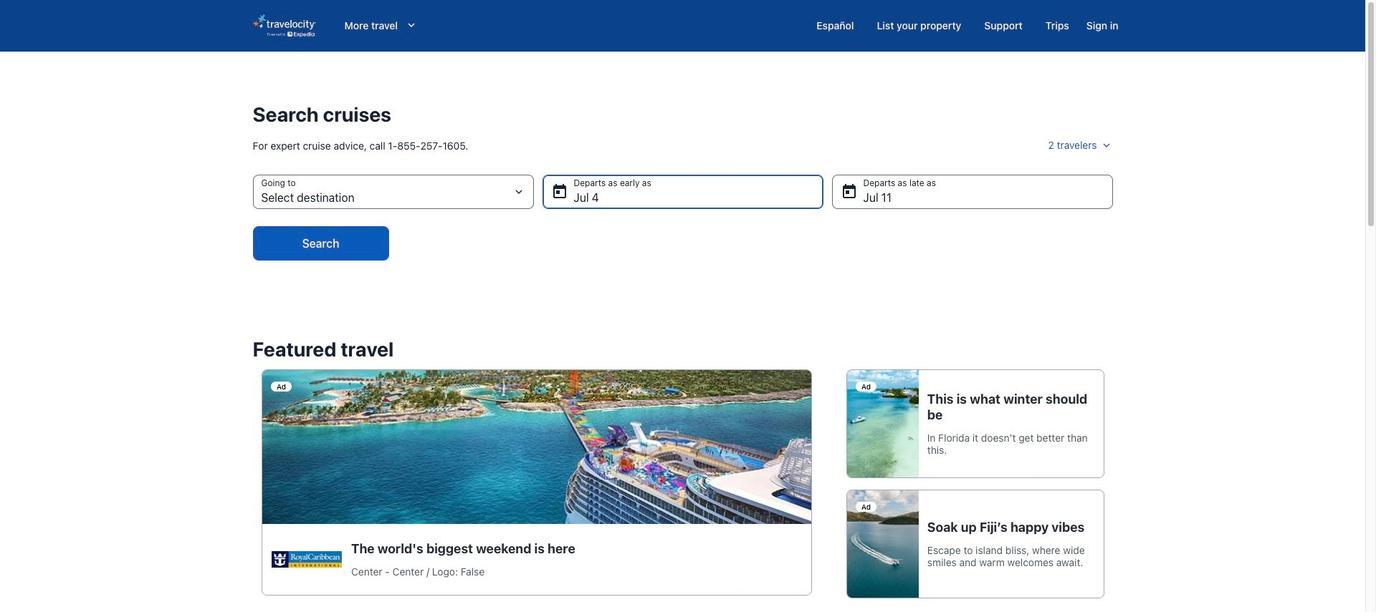 Task type: vqa. For each thing, say whether or not it's contained in the screenshot.
'travelocity logo'
yes



Task type: locate. For each thing, give the bounding box(es) containing it.
main content
[[0, 52, 1366, 613]]

2 travelers image
[[1100, 139, 1113, 152]]

featured travel region
[[244, 330, 1122, 608]]



Task type: describe. For each thing, give the bounding box(es) containing it.
travelocity logo image
[[253, 14, 316, 37]]



